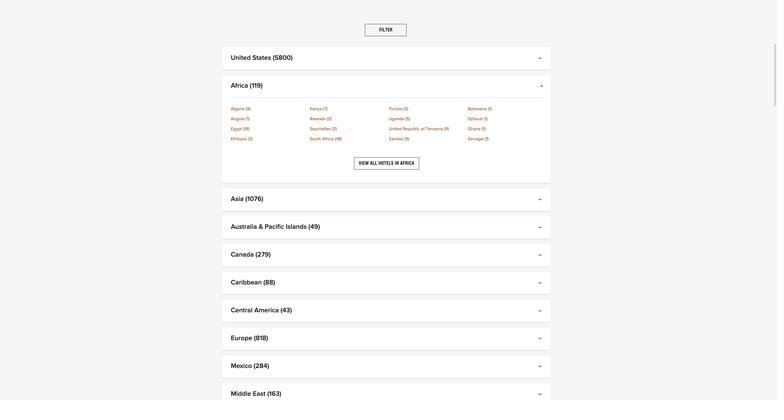 Task type: describe. For each thing, give the bounding box(es) containing it.
ethiopia (2)
[[231, 137, 253, 141]]

egypt (18) link
[[231, 127, 306, 131]]

senegal (1) link
[[468, 137, 543, 141]]

pacific
[[265, 224, 284, 230]]

united for united republic of tanzania (9)
[[389, 127, 402, 131]]

ghana (1)
[[468, 127, 486, 131]]

zambia
[[389, 137, 404, 141]]

(9) for algeria (9)
[[246, 107, 251, 111]]

(3)
[[404, 107, 409, 111]]

united republic of tanzania (9) link
[[389, 127, 464, 131]]

senegal (1)
[[468, 137, 489, 141]]

(1) for botswana (1)
[[489, 107, 492, 111]]

uganda
[[389, 117, 405, 121]]

arrow down image for (5800)
[[540, 57, 543, 61]]

kenya
[[310, 107, 322, 111]]

(1) for angola (1)
[[246, 117, 250, 121]]

europe
[[231, 335, 252, 342]]

tunisia (3)
[[389, 107, 409, 111]]

mexico (284)
[[231, 363, 269, 370]]

view
[[359, 161, 369, 166]]

(2) for seychelles (2)
[[332, 127, 337, 131]]

hotels
[[379, 161, 394, 166]]

east
[[253, 391, 266, 397]]

(5)
[[406, 117, 411, 121]]

(7)
[[323, 107, 328, 111]]

arrow down image for europe (818)
[[540, 337, 543, 342]]

tunisia (3) link
[[389, 107, 464, 111]]

filter link
[[365, 24, 407, 36]]

(163)
[[268, 391, 282, 397]]

rwanda (2) link
[[310, 117, 385, 121]]

south
[[310, 137, 322, 141]]

filter
[[380, 27, 393, 33]]

(43)
[[281, 307, 292, 314]]

australia
[[231, 224, 257, 230]]

egypt (18)
[[231, 127, 250, 131]]

5 arrow down image from the top
[[540, 365, 543, 370]]

(818)
[[254, 335, 268, 342]]

caribbean
[[231, 279, 262, 286]]

republic
[[403, 127, 420, 131]]

arrow up image
[[540, 85, 543, 89]]

tanzania
[[426, 127, 443, 131]]

(48)
[[335, 137, 342, 141]]

senegal
[[468, 137, 484, 141]]

rwanda
[[310, 117, 326, 121]]

(1) for djibouti (1)
[[484, 117, 488, 121]]

asia
[[231, 196, 244, 203]]

arrow down image for middle east (163)
[[540, 393, 543, 397]]

2 vertical spatial africa
[[401, 161, 415, 166]]

seychelles (2) link
[[310, 127, 385, 131]]

3 arrow down image from the top
[[540, 282, 543, 286]]

(1) for ghana (1)
[[482, 127, 486, 131]]

djibouti (1)
[[468, 117, 488, 121]]

(1) for senegal (1)
[[485, 137, 489, 141]]

australia & pacific islands (49)
[[231, 224, 320, 230]]

0 vertical spatial africa
[[231, 82, 248, 89]]

algeria (9) link
[[231, 107, 306, 111]]

asia (1076)
[[231, 196, 264, 203]]

botswana (1)
[[468, 107, 492, 111]]

botswana (1) link
[[468, 107, 543, 111]]

south africa (48)
[[310, 137, 342, 141]]

algeria
[[231, 107, 245, 111]]

&
[[259, 224, 263, 230]]

angola
[[231, 117, 245, 121]]

middle east (163)
[[231, 391, 282, 397]]

zambia (9) link
[[389, 137, 464, 141]]



Task type: locate. For each thing, give the bounding box(es) containing it.
(2) for ethiopia (2)
[[248, 137, 253, 141]]

1 horizontal spatial (2)
[[327, 117, 332, 121]]

1 horizontal spatial united
[[389, 127, 402, 131]]

1 horizontal spatial africa
[[323, 137, 334, 141]]

ethiopia (2) link
[[231, 137, 306, 141]]

(1) right angola
[[246, 117, 250, 121]]

1 arrow down image from the top
[[540, 198, 543, 203]]

(284)
[[254, 363, 269, 370]]

(88)
[[264, 279, 275, 286]]

seychelles
[[310, 127, 331, 131]]

(1)
[[489, 107, 492, 111], [246, 117, 250, 121], [484, 117, 488, 121], [482, 127, 486, 131], [485, 137, 489, 141]]

2 arrow down image from the top
[[540, 254, 543, 258]]

arrow down image for pacific
[[540, 226, 543, 230]]

(9) right "algeria"
[[246, 107, 251, 111]]

1 vertical spatial africa
[[323, 137, 334, 141]]

(9) for zambia (9)
[[405, 137, 410, 141]]

in
[[395, 161, 399, 166]]

2 arrow down image from the top
[[540, 226, 543, 230]]

1 vertical spatial (2)
[[332, 127, 337, 131]]

djibouti
[[468, 117, 483, 121]]

united
[[231, 55, 251, 61], [389, 127, 402, 131]]

(9)
[[246, 107, 251, 111], [445, 127, 449, 131], [405, 137, 410, 141]]

(1) right botswana
[[489, 107, 492, 111]]

0 horizontal spatial united
[[231, 55, 251, 61]]

2 vertical spatial (9)
[[405, 137, 410, 141]]

0 horizontal spatial (9)
[[246, 107, 251, 111]]

caribbean (88)
[[231, 279, 275, 286]]

south africa (48) link
[[310, 137, 385, 141]]

egypt
[[231, 127, 242, 131]]

(119)
[[250, 82, 263, 89]]

rwanda (2)
[[310, 117, 332, 121]]

africa right 'in'
[[401, 161, 415, 166]]

(49)
[[309, 224, 320, 230]]

canada (279)
[[231, 252, 271, 258]]

djibouti (1) link
[[468, 117, 543, 121]]

middle
[[231, 391, 251, 397]]

ethiopia
[[231, 137, 247, 141]]

uganda (5)
[[389, 117, 411, 121]]

zambia (9)
[[389, 137, 410, 141]]

arrow down image
[[540, 57, 543, 61], [540, 226, 543, 230], [540, 282, 543, 286], [540, 309, 543, 314], [540, 365, 543, 370]]

(1) right djibouti
[[484, 117, 488, 121]]

(2) down (18)
[[248, 137, 253, 141]]

0 vertical spatial (9)
[[246, 107, 251, 111]]

view all hotels in africa link
[[355, 157, 420, 170]]

kenya (7) link
[[310, 107, 385, 111]]

(2) for rwanda (2)
[[327, 117, 332, 121]]

(2) up "(48)"
[[332, 127, 337, 131]]

(2) down (7) at the left top of page
[[327, 117, 332, 121]]

africa left "(48)"
[[323, 137, 334, 141]]

0 vertical spatial (2)
[[327, 117, 332, 121]]

uganda (5) link
[[389, 117, 464, 121]]

united for united states (5800)
[[231, 55, 251, 61]]

arrow down image for canada (279)
[[540, 254, 543, 258]]

0 horizontal spatial africa
[[231, 82, 248, 89]]

view all hotels in africa
[[359, 161, 415, 166]]

united left states
[[231, 55, 251, 61]]

united states (5800)
[[231, 55, 293, 61]]

(2)
[[327, 117, 332, 121], [332, 127, 337, 131], [248, 137, 253, 141]]

0 vertical spatial united
[[231, 55, 251, 61]]

islands
[[286, 224, 307, 230]]

1 vertical spatial united
[[389, 127, 402, 131]]

tunisia
[[389, 107, 403, 111]]

(9) right the zambia
[[405, 137, 410, 141]]

arrow down image for (43)
[[540, 309, 543, 314]]

1 arrow down image from the top
[[540, 57, 543, 61]]

of
[[421, 127, 425, 131]]

2 vertical spatial (2)
[[248, 137, 253, 141]]

africa
[[231, 82, 248, 89], [323, 137, 334, 141], [401, 161, 415, 166]]

united republic of tanzania (9)
[[389, 127, 449, 131]]

0 horizontal spatial (2)
[[248, 137, 253, 141]]

(1) right senegal
[[485, 137, 489, 141]]

arrow down image for asia (1076)
[[540, 198, 543, 203]]

all
[[371, 161, 378, 166]]

states
[[253, 55, 271, 61]]

2 horizontal spatial africa
[[401, 161, 415, 166]]

1 vertical spatial (9)
[[445, 127, 449, 131]]

seychelles (2)
[[310, 127, 337, 131]]

angola (1) link
[[231, 117, 306, 121]]

(279)
[[256, 252, 271, 258]]

(1) right ghana
[[482, 127, 486, 131]]

(18)
[[243, 127, 250, 131]]

central america (43)
[[231, 307, 292, 314]]

ghana (1) link
[[468, 127, 543, 131]]

mexico
[[231, 363, 252, 370]]

(5800)
[[273, 55, 293, 61]]

arrow down image
[[540, 198, 543, 203], [540, 254, 543, 258], [540, 337, 543, 342], [540, 393, 543, 397]]

america
[[255, 307, 279, 314]]

africa left (119)
[[231, 82, 248, 89]]

angola (1)
[[231, 117, 250, 121]]

ghana
[[468, 127, 481, 131]]

africa (119)
[[231, 82, 263, 89]]

2 horizontal spatial (2)
[[332, 127, 337, 131]]

1 horizontal spatial (9)
[[405, 137, 410, 141]]

4 arrow down image from the top
[[540, 309, 543, 314]]

algeria (9)
[[231, 107, 251, 111]]

canada
[[231, 252, 254, 258]]

central
[[231, 307, 253, 314]]

2 horizontal spatial (9)
[[445, 127, 449, 131]]

kenya (7)
[[310, 107, 328, 111]]

united up the zambia
[[389, 127, 402, 131]]

3 arrow down image from the top
[[540, 337, 543, 342]]

(1076)
[[246, 196, 264, 203]]

europe (818)
[[231, 335, 268, 342]]

botswana
[[468, 107, 487, 111]]

4 arrow down image from the top
[[540, 393, 543, 397]]

(9) right tanzania
[[445, 127, 449, 131]]



Task type: vqa. For each thing, say whether or not it's contained in the screenshot.
April W
no



